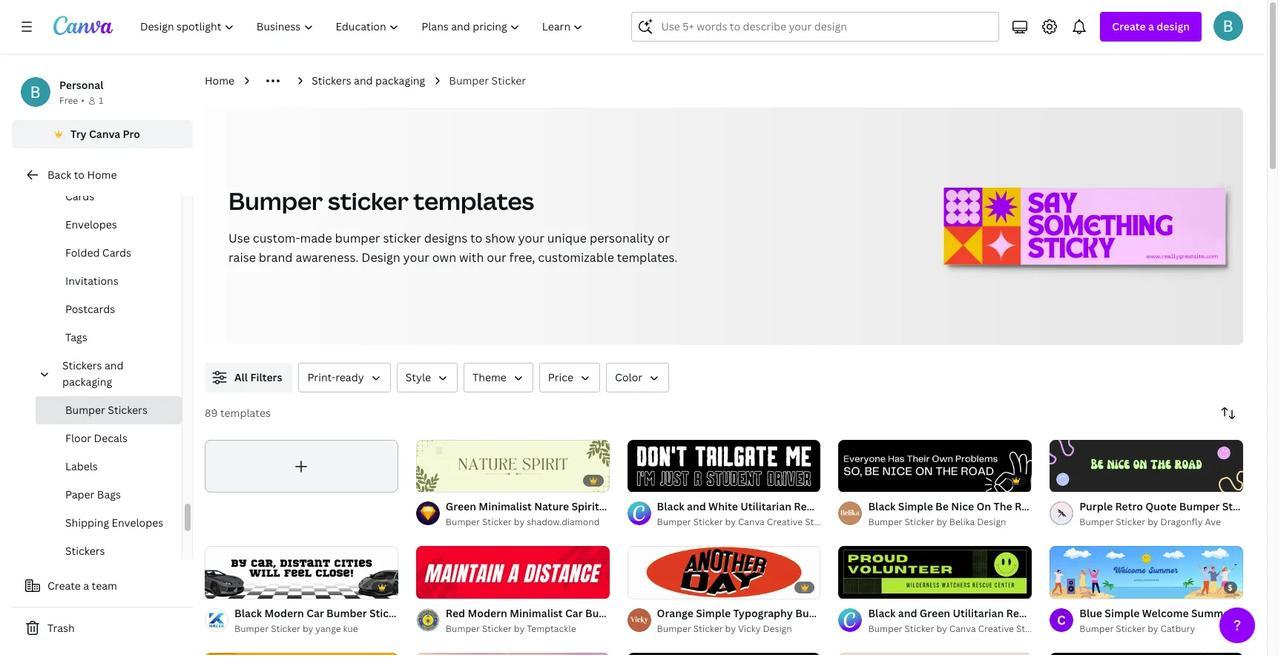Task type: vqa. For each thing, say whether or not it's contained in the screenshot.
PERSONALITY
yes



Task type: describe. For each thing, give the bounding box(es) containing it.
black and green utilitarian remix business bumper sticker image
[[839, 546, 1032, 599]]

envelopes link
[[36, 211, 182, 239]]

Search search field
[[661, 13, 990, 41]]

made
[[300, 230, 332, 246]]

green minimalist nature spirit bumper sticker image
[[416, 440, 610, 492]]

creative for personal
[[767, 516, 803, 529]]

create for create a design
[[1112, 19, 1146, 33]]

minimalist inside red modern minimalist car bumper sticker bumper sticker by temptackle
[[510, 606, 563, 620]]

0 vertical spatial sticker
[[328, 185, 409, 217]]

orange simple typography bumper sticker bumper sticker by vicky design
[[657, 606, 874, 635]]

home link
[[205, 73, 235, 89]]

be
[[936, 500, 949, 514]]

designs
[[424, 230, 468, 246]]

purple retro quote bumper sticker link
[[1080, 499, 1258, 515]]

red
[[446, 606, 465, 620]]

design
[[1157, 19, 1190, 33]]

purple
[[1080, 500, 1113, 514]]

simple for blue
[[1105, 606, 1140, 620]]

paper
[[65, 487, 95, 502]]

create a design
[[1112, 19, 1190, 33]]

free
[[59, 94, 78, 107]]

catbury image
[[1050, 608, 1074, 632]]

bags
[[97, 487, 121, 502]]

blue simple welcome summer bumper stiker image
[[1050, 546, 1243, 599]]

black and green utilitarian remix business bumper sticker link
[[868, 605, 1165, 622]]

color button
[[606, 363, 669, 392]]

studio for business
[[1016, 622, 1045, 635]]

the
[[994, 500, 1013, 514]]

brand
[[259, 249, 293, 266]]

shipping envelopes
[[65, 516, 163, 530]]

black and green utilitarian remix business bumper sticker bumper sticker by canva creative studio
[[868, 606, 1165, 635]]

our
[[487, 249, 506, 266]]

by inside red modern minimalist car bumper sticker bumper sticker by temptackle
[[514, 622, 525, 635]]

black modern car bumber sticker link
[[234, 605, 405, 621]]

invitations
[[65, 274, 119, 288]]

stickers link
[[36, 537, 182, 565]]

stickers down the shipping
[[65, 544, 105, 558]]

use custom-made bumper sticker designs to show your unique personality or raise brand awareness. design your own with our free, customizable templates.
[[229, 230, 678, 266]]

envelopes inside shipping envelopes "link"
[[112, 516, 163, 530]]

bumper sticker by belika design link
[[868, 515, 1032, 530]]

creative for business
[[978, 622, 1014, 635]]

utilitarian for green
[[953, 606, 1004, 620]]

shadow.diamond
[[527, 516, 600, 529]]

filters
[[250, 370, 282, 384]]

trash
[[47, 621, 75, 635]]

ave
[[1205, 516, 1221, 529]]

labels link
[[36, 453, 182, 481]]

floor decals link
[[36, 424, 182, 453]]

shipping envelopes link
[[36, 509, 182, 537]]

free,
[[509, 249, 535, 266]]

black for black simple be nice on the road bumper sticke
[[868, 500, 896, 514]]

use
[[229, 230, 250, 246]]

0 horizontal spatial cards
[[65, 189, 94, 203]]

paper bags link
[[36, 481, 182, 509]]

0 horizontal spatial templates
[[220, 406, 271, 420]]

black maintain distance bumper sticker image
[[1050, 653, 1243, 655]]

back
[[47, 168, 71, 182]]

1 vertical spatial cards
[[102, 246, 131, 260]]

create a team
[[47, 579, 117, 593]]

peach neutral florist bumper sticker image
[[839, 653, 1032, 655]]

green inside "black and green utilitarian remix business bumper sticker bumper sticker by canva creative studio"
[[920, 606, 950, 620]]

black and white utilitarian remix personal bumper sticker image
[[627, 440, 821, 492]]

pro
[[123, 127, 140, 141]]

black and white utilitarian remix personal bumper sticker link
[[657, 499, 952, 515]]

free •
[[59, 94, 85, 107]]

customizable
[[538, 249, 614, 266]]

bumper sticker by yange kue link
[[234, 621, 398, 636]]

89
[[205, 406, 218, 420]]

all filters button
[[205, 363, 293, 392]]

by inside "black modern car bumber sticker bumper sticker by yange kue"
[[303, 622, 313, 635]]

black modern car bumber sticker bumper sticker by yange kue
[[234, 606, 405, 635]]

purple retro quote bumper sticker bumper sticker by dragonfly ave
[[1080, 500, 1258, 529]]

red modern minimalist car bumper sticker image
[[416, 546, 610, 599]]

try
[[71, 127, 87, 141]]

sticke
[[1086, 500, 1117, 514]]

or
[[658, 230, 670, 246]]

bumper sticker
[[449, 73, 526, 88]]

custom-
[[253, 230, 300, 246]]

stickers inside 'button'
[[62, 358, 102, 372]]

black for black and green utilitarian remix business bumper sticker
[[868, 606, 896, 620]]

1 horizontal spatial home
[[205, 73, 235, 88]]

summer
[[1191, 606, 1234, 620]]

car inside red modern minimalist car bumper sticker bumper sticker by temptackle
[[565, 606, 583, 620]]

welcome
[[1142, 606, 1189, 620]]

canva for black and green utilitarian remix business bumper sticker
[[949, 622, 976, 635]]

create a team button
[[12, 571, 193, 601]]

tags link
[[36, 323, 182, 352]]

personal inside black and white utilitarian remix personal bumper sticker bumper sticker by canva creative studio
[[827, 500, 871, 514]]

color
[[615, 370, 643, 384]]

$
[[1228, 582, 1233, 593]]

style button
[[397, 363, 458, 392]]

bumper sticker by canva creative studio link for white
[[657, 515, 833, 530]]

style
[[406, 370, 431, 384]]

on
[[977, 500, 991, 514]]

black for black modern car bumber sticker
[[234, 606, 262, 620]]

price button
[[539, 363, 600, 392]]

catbury
[[1161, 622, 1195, 635]]

utilitarian for white
[[741, 500, 792, 514]]

templates.
[[617, 249, 678, 266]]

theme button
[[464, 363, 533, 392]]

by inside blue simple welcome summer bumper  bumper sticker by catbury
[[1148, 622, 1159, 635]]

bumper sticker by temptackle link
[[446, 622, 610, 636]]

all filters
[[234, 370, 282, 384]]

canva for black and white utilitarian remix personal bumper sticker
[[738, 516, 765, 529]]

awareness.
[[296, 249, 359, 266]]



Task type: locate. For each thing, give the bounding box(es) containing it.
by down the quote
[[1148, 516, 1159, 529]]

green down green minimalist nature spirit bumper sticker image
[[446, 500, 476, 514]]

studio inside black and white utilitarian remix personal bumper sticker bumper sticker by canva creative studio
[[805, 516, 833, 529]]

your
[[518, 230, 544, 246], [403, 249, 429, 266]]

canva down 'black and white utilitarian remix personal bumper sticker' link
[[738, 516, 765, 529]]

1 horizontal spatial stickers and packaging
[[312, 73, 425, 88]]

1 horizontal spatial design
[[763, 622, 792, 635]]

to
[[74, 168, 85, 182], [470, 230, 483, 246]]

0 horizontal spatial design
[[362, 249, 400, 266]]

0 vertical spatial to
[[74, 168, 85, 182]]

purple retro quote bumper sticker image
[[1050, 440, 1243, 492]]

2 vertical spatial design
[[763, 622, 792, 635]]

nature
[[534, 500, 569, 514]]

creative down black and green utilitarian remix business bumper sticker link
[[978, 622, 1014, 635]]

modern for red
[[468, 606, 507, 620]]

kue
[[343, 622, 358, 635]]

1 horizontal spatial cards
[[102, 246, 131, 260]]

invitations link
[[36, 267, 182, 295]]

utilitarian inside "black and green utilitarian remix business bumper sticker bumper sticker by canva creative studio"
[[953, 606, 1004, 620]]

cards down "back to home"
[[65, 189, 94, 203]]

create inside button
[[47, 579, 81, 593]]

print-
[[307, 370, 336, 384]]

0 horizontal spatial remix
[[794, 500, 825, 514]]

0 vertical spatial green
[[446, 500, 476, 514]]

a left design
[[1149, 19, 1154, 33]]

design inside "black simple be nice on the road bumper sticke bumper sticker by belika design"
[[977, 516, 1006, 529]]

utilitarian down black and green utilitarian remix business bumper sticker image
[[953, 606, 1004, 620]]

0 vertical spatial creative
[[767, 516, 803, 529]]

stickers down 'top level navigation' element
[[312, 73, 351, 88]]

1 vertical spatial templates
[[220, 406, 271, 420]]

create
[[1112, 19, 1146, 33], [47, 579, 81, 593]]

car up bumper sticker by yange kue link
[[307, 606, 324, 620]]

packaging
[[375, 73, 425, 88], [62, 375, 112, 389]]

create for create a team
[[47, 579, 81, 593]]

1 vertical spatial packaging
[[62, 375, 112, 389]]

0 vertical spatial minimalist
[[479, 500, 532, 514]]

1 horizontal spatial templates
[[414, 185, 534, 217]]

blue simple welcome summer bumper  bumper sticker by catbury
[[1080, 606, 1278, 635]]

to up with
[[470, 230, 483, 246]]

road
[[1015, 500, 1041, 514]]

black and white utilitarian remix personal bumper sticker bumper sticker by canva creative studio
[[657, 500, 952, 529]]

envelopes down paper bags "link"
[[112, 516, 163, 530]]

bumper
[[449, 73, 489, 88], [229, 185, 323, 217], [65, 403, 105, 417], [602, 500, 642, 514], [874, 500, 914, 514], [1043, 500, 1084, 514], [1180, 500, 1220, 514], [446, 516, 480, 529], [657, 516, 691, 529], [868, 516, 903, 529], [1080, 516, 1114, 529], [585, 606, 626, 620], [795, 606, 836, 620], [1087, 606, 1127, 620], [1236, 606, 1277, 620], [234, 622, 269, 635], [446, 622, 480, 635], [657, 622, 691, 635], [868, 622, 903, 635], [1080, 622, 1114, 635]]

0 vertical spatial studio
[[805, 516, 833, 529]]

simple left be
[[898, 500, 933, 514]]

simple up bumper sticker by vicky design link
[[696, 606, 731, 620]]

studio inside "black and green utilitarian remix business bumper sticker bumper sticker by canva creative studio"
[[1016, 622, 1045, 635]]

remix inside black and white utilitarian remix personal bumper sticker bumper sticker by canva creative studio
[[794, 500, 825, 514]]

canva up peach neutral florist bumper sticker image
[[949, 622, 976, 635]]

sticker down bumper sticker templates
[[383, 230, 421, 246]]

bumper sticker by canva creative studio link up peach neutral florist bumper sticker image
[[868, 622, 1045, 636]]

remix for personal
[[794, 500, 825, 514]]

bumper sticker templates
[[229, 185, 534, 217]]

bumber
[[327, 606, 367, 620]]

all
[[234, 370, 248, 384]]

creative
[[767, 516, 803, 529], [978, 622, 1014, 635]]

black down black and green utilitarian remix business bumper sticker image
[[868, 606, 896, 620]]

by inside orange simple typography bumper sticker bumper sticker by vicky design
[[725, 622, 736, 635]]

0 horizontal spatial simple
[[696, 606, 731, 620]]

design
[[362, 249, 400, 266], [977, 516, 1006, 529], [763, 622, 792, 635]]

belika
[[949, 516, 975, 529]]

green
[[446, 500, 476, 514], [920, 606, 950, 620]]

0 horizontal spatial canva
[[89, 127, 120, 141]]

by left vicky
[[725, 622, 736, 635]]

1 horizontal spatial bumper sticker by canva creative studio link
[[868, 622, 1045, 636]]

0 horizontal spatial to
[[74, 168, 85, 182]]

1 vertical spatial canva
[[738, 516, 765, 529]]

utilitarian right white
[[741, 500, 792, 514]]

dragonfly
[[1161, 516, 1203, 529]]

minimalist up bumper sticker by temptackle link
[[510, 606, 563, 620]]

a left team
[[83, 579, 89, 593]]

bumper stickers
[[65, 403, 148, 417]]

green down black and green utilitarian remix business bumper sticker image
[[920, 606, 950, 620]]

by up abstract holographic car bumper sticker image
[[514, 622, 525, 635]]

vicky
[[738, 622, 761, 635]]

0 horizontal spatial home
[[87, 168, 117, 182]]

brad klo image
[[1214, 11, 1243, 41]]

0 horizontal spatial modern
[[264, 606, 304, 620]]

design inside orange simple typography bumper sticker bumper sticker by vicky design
[[763, 622, 792, 635]]

1 vertical spatial bumper sticker by canva creative studio link
[[868, 622, 1045, 636]]

0 horizontal spatial stickers and packaging
[[62, 358, 124, 389]]

modern inside red modern minimalist car bumper sticker bumper sticker by temptackle
[[468, 606, 507, 620]]

and inside stickers and packaging
[[105, 358, 124, 372]]

and left white
[[687, 500, 706, 514]]

minimalist up "bumper sticker by shadow.diamond" link
[[479, 500, 532, 514]]

bumper sticker by canva creative studio link down white
[[657, 515, 833, 530]]

black simple be nice on the road bumper sticke link
[[868, 499, 1117, 515]]

sticker inside blue simple welcome summer bumper  bumper sticker by catbury
[[1116, 622, 1146, 635]]

orange
[[657, 606, 694, 620]]

car inside "black modern car bumber sticker bumper sticker by yange kue"
[[307, 606, 324, 620]]

utilitarian
[[741, 500, 792, 514], [953, 606, 1004, 620]]

design down bumper
[[362, 249, 400, 266]]

remix inside "black and green utilitarian remix business bumper sticker bumper sticker by canva creative studio"
[[1006, 606, 1037, 620]]

None search field
[[632, 12, 1000, 42]]

by up peach neutral florist bumper sticker image
[[937, 622, 947, 635]]

a inside button
[[83, 579, 89, 593]]

0 horizontal spatial your
[[403, 249, 429, 266]]

1 horizontal spatial personal
[[827, 500, 871, 514]]

car up the temptackle
[[565, 606, 583, 620]]

trash link
[[12, 614, 193, 643]]

personality
[[590, 230, 655, 246]]

stickers and packaging down 'top level navigation' element
[[312, 73, 425, 88]]

raise
[[229, 249, 256, 266]]

top level navigation element
[[131, 12, 596, 42]]

white
[[709, 500, 738, 514]]

0 horizontal spatial packaging
[[62, 375, 112, 389]]

0 vertical spatial envelopes
[[65, 217, 117, 231]]

bumper
[[335, 230, 380, 246]]

orange simple typography bumper sticker image
[[627, 546, 821, 599]]

black inside "black simple be nice on the road bumper sticke bumper sticker by belika design"
[[868, 500, 896, 514]]

0 vertical spatial personal
[[59, 78, 103, 92]]

show
[[485, 230, 515, 246]]

minimalist inside green minimalist nature spirit bumper sticker bumper sticker by shadow.diamond
[[479, 500, 532, 514]]

black inside "black and green utilitarian remix business bumper sticker bumper sticker by canva creative studio"
[[868, 606, 896, 620]]

bumper sticker templates image
[[927, 108, 1243, 345], [944, 188, 1226, 265]]

black left white
[[657, 500, 685, 514]]

stickers and packaging button
[[56, 352, 173, 396]]

by down be
[[937, 516, 947, 529]]

black modern quote bumper sticker image
[[627, 653, 821, 655]]

1 vertical spatial your
[[403, 249, 429, 266]]

stickers and packaging inside 'button'
[[62, 358, 124, 389]]

by inside black and white utilitarian remix personal bumper sticker bumper sticker by canva creative studio
[[725, 516, 736, 529]]

0 vertical spatial a
[[1149, 19, 1154, 33]]

2 horizontal spatial design
[[977, 516, 1006, 529]]

1 horizontal spatial to
[[470, 230, 483, 246]]

unique
[[547, 230, 587, 246]]

by inside "black and green utilitarian remix business bumper sticker bumper sticker by canva creative studio"
[[937, 622, 947, 635]]

create left design
[[1112, 19, 1146, 33]]

1 horizontal spatial packaging
[[375, 73, 425, 88]]

packaging inside 'button'
[[62, 375, 112, 389]]

to right back
[[74, 168, 85, 182]]

by
[[514, 516, 525, 529], [725, 516, 736, 529], [937, 516, 947, 529], [1148, 516, 1159, 529], [303, 622, 313, 635], [514, 622, 525, 635], [725, 622, 736, 635], [937, 622, 947, 635], [1148, 622, 1159, 635]]

modern inside "black modern car bumber sticker bumper sticker by yange kue"
[[264, 606, 304, 620]]

canva inside black and white utilitarian remix personal bumper sticker bumper sticker by canva creative studio
[[738, 516, 765, 529]]

simple
[[898, 500, 933, 514], [696, 606, 731, 620], [1105, 606, 1140, 620]]

bumper sticker by catbury link
[[1080, 622, 1243, 636]]

envelopes up folded cards
[[65, 217, 117, 231]]

bumper inside "black modern car bumber sticker bumper sticker by yange kue"
[[234, 622, 269, 635]]

creative inside black and white utilitarian remix personal bumper sticker bumper sticker by canva creative studio
[[767, 516, 803, 529]]

0 horizontal spatial utilitarian
[[741, 500, 792, 514]]

black inside black and white utilitarian remix personal bumper sticker bumper sticker by canva creative studio
[[657, 500, 685, 514]]

2 horizontal spatial canva
[[949, 622, 976, 635]]

green minimalist nature spirit bumper sticker bumper sticker by shadow.diamond
[[446, 500, 680, 529]]

and inside "black and green utilitarian remix business bumper sticker bumper sticker by canva creative studio"
[[898, 606, 917, 620]]

canva right try
[[89, 127, 120, 141]]

create left team
[[47, 579, 81, 593]]

templates right 89
[[220, 406, 271, 420]]

and inside black and white utilitarian remix personal bumper sticker bumper sticker by canva creative studio
[[687, 500, 706, 514]]

studio down black and green utilitarian remix business bumper sticker link
[[1016, 622, 1045, 635]]

0 horizontal spatial creative
[[767, 516, 803, 529]]

simple for orange
[[696, 606, 731, 620]]

studio down 'black and white utilitarian remix personal bumper sticker' link
[[805, 516, 833, 529]]

simple inside orange simple typography bumper sticker bumper sticker by vicky design
[[696, 606, 731, 620]]

green minimalist nature spirit bumper sticker link
[[446, 499, 680, 515]]

team
[[92, 579, 117, 593]]

sticker inside use custom-made bumper sticker designs to show your unique personality or raise brand awareness. design your own with our free, customizable templates.
[[383, 230, 421, 246]]

canva
[[89, 127, 120, 141], [738, 516, 765, 529], [949, 622, 976, 635]]

templates up show
[[414, 185, 534, 217]]

tags
[[65, 330, 87, 344]]

stickers up the decals
[[108, 403, 148, 417]]

modern for black
[[264, 606, 304, 620]]

canva inside "button"
[[89, 127, 120, 141]]

postcards link
[[36, 295, 182, 323]]

utilitarian inside black and white utilitarian remix personal bumper sticker bumper sticker by canva creative studio
[[741, 500, 792, 514]]

by inside green minimalist nature spirit bumper sticker bumper sticker by shadow.diamond
[[514, 516, 525, 529]]

0 vertical spatial templates
[[414, 185, 534, 217]]

create a design button
[[1101, 12, 1202, 42]]

modern right the red
[[468, 606, 507, 620]]

floor
[[65, 431, 91, 445]]

0 horizontal spatial green
[[446, 500, 476, 514]]

1 vertical spatial design
[[977, 516, 1006, 529]]

stickers down tags
[[62, 358, 102, 372]]

1 vertical spatial to
[[470, 230, 483, 246]]

with
[[459, 249, 484, 266]]

1 vertical spatial minimalist
[[510, 606, 563, 620]]

packaging down 'top level navigation' element
[[375, 73, 425, 88]]

black down black modern car bumber sticker image
[[234, 606, 262, 620]]

by down white
[[725, 516, 736, 529]]

1 vertical spatial green
[[920, 606, 950, 620]]

cards link
[[36, 183, 182, 211]]

studio for personal
[[805, 516, 833, 529]]

blue
[[1080, 606, 1103, 620]]

0 vertical spatial canva
[[89, 127, 120, 141]]

sticker up bumper
[[328, 185, 409, 217]]

home
[[205, 73, 235, 88], [87, 168, 117, 182]]

stickers
[[312, 73, 351, 88], [62, 358, 102, 372], [108, 403, 148, 417], [65, 544, 105, 558]]

orange simple modern car bumper sticker image
[[205, 652, 398, 655]]

your left the own
[[403, 249, 429, 266]]

simple for black
[[898, 500, 933, 514]]

nice
[[951, 500, 974, 514]]

back to home
[[47, 168, 117, 182]]

back to home link
[[12, 160, 193, 190]]

0 horizontal spatial studio
[[805, 516, 833, 529]]

simple right blue
[[1105, 606, 1140, 620]]

0 horizontal spatial car
[[307, 606, 324, 620]]

catbury element
[[1050, 608, 1074, 632]]

1 horizontal spatial your
[[518, 230, 544, 246]]

simple inside "black simple be nice on the road bumper sticke bumper sticker by belika design"
[[898, 500, 933, 514]]

0 vertical spatial home
[[205, 73, 235, 88]]

1 vertical spatial creative
[[978, 622, 1014, 635]]

decals
[[94, 431, 128, 445]]

envelopes
[[65, 217, 117, 231], [112, 516, 163, 530]]

a inside dropdown button
[[1149, 19, 1154, 33]]

black simple be nice on the road bumper sticke bumper sticker by belika design
[[868, 500, 1117, 529]]

bumper sticker by vicky design link
[[657, 622, 821, 636]]

2 vertical spatial canva
[[949, 622, 976, 635]]

Sort by button
[[1214, 398, 1243, 428]]

by down welcome
[[1148, 622, 1159, 635]]

creative inside "black and green utilitarian remix business bumper sticker bumper sticker by canva creative studio"
[[978, 622, 1014, 635]]

stickers and packaging
[[312, 73, 425, 88], [62, 358, 124, 389]]

red modern minimalist car bumper sticker bumper sticker by temptackle
[[446, 606, 663, 635]]

0 horizontal spatial create
[[47, 579, 81, 593]]

and down 'tags' link
[[105, 358, 124, 372]]

1 horizontal spatial a
[[1149, 19, 1154, 33]]

modern
[[264, 606, 304, 620], [468, 606, 507, 620]]

paper bags
[[65, 487, 121, 502]]

shipping
[[65, 516, 109, 530]]

2 car from the left
[[565, 606, 583, 620]]

by inside "black simple be nice on the road bumper sticke bumper sticker by belika design"
[[937, 516, 947, 529]]

green inside green minimalist nature spirit bumper sticker bumper sticker by shadow.diamond
[[446, 500, 476, 514]]

sticker inside "black simple be nice on the road bumper sticke bumper sticker by belika design"
[[905, 516, 934, 529]]

by down black modern car bumber sticker link
[[303, 622, 313, 635]]

0 vertical spatial utilitarian
[[741, 500, 792, 514]]

a for design
[[1149, 19, 1154, 33]]

black inside "black modern car bumber sticker bumper sticker by yange kue"
[[234, 606, 262, 620]]

1 horizontal spatial car
[[565, 606, 583, 620]]

0 horizontal spatial bumper sticker by canva creative studio link
[[657, 515, 833, 530]]

1 vertical spatial create
[[47, 579, 81, 593]]

postcards
[[65, 302, 115, 316]]

black simple be nice on the road bumper sticke image
[[839, 440, 1032, 492]]

1 car from the left
[[307, 606, 324, 620]]

sticker
[[328, 185, 409, 217], [383, 230, 421, 246]]

1 horizontal spatial simple
[[898, 500, 933, 514]]

price
[[548, 370, 574, 384]]

design inside use custom-made bumper sticker designs to show your unique personality or raise brand awareness. design your own with our free, customizable templates.
[[362, 249, 400, 266]]

creative down 'black and white utilitarian remix personal bumper sticker' link
[[767, 516, 803, 529]]

simple inside blue simple welcome summer bumper  bumper sticker by catbury
[[1105, 606, 1140, 620]]

design down black simple be nice on the road bumper sticke link
[[977, 516, 1006, 529]]

stickers and packaging up bumper stickers
[[62, 358, 124, 389]]

89 templates
[[205, 406, 271, 420]]

cards down envelopes link
[[102, 246, 131, 260]]

your up free,
[[518, 230, 544, 246]]

0 vertical spatial bumper sticker by canva creative studio link
[[657, 515, 833, 530]]

floor decals
[[65, 431, 128, 445]]

black for black and white utilitarian remix personal bumper sticker
[[657, 500, 685, 514]]

1 vertical spatial utilitarian
[[953, 606, 1004, 620]]

own
[[432, 249, 456, 266]]

a for team
[[83, 579, 89, 593]]

1 vertical spatial stickers and packaging
[[62, 358, 124, 389]]

abstract holographic car bumper sticker image
[[416, 653, 610, 655]]

yange
[[316, 622, 341, 635]]

1 vertical spatial remix
[[1006, 606, 1037, 620]]

1 horizontal spatial modern
[[468, 606, 507, 620]]

1 horizontal spatial creative
[[978, 622, 1014, 635]]

0 vertical spatial design
[[362, 249, 400, 266]]

0 vertical spatial remix
[[794, 500, 825, 514]]

retro
[[1115, 500, 1143, 514]]

1 vertical spatial personal
[[827, 500, 871, 514]]

0 vertical spatial cards
[[65, 189, 94, 203]]

0 vertical spatial create
[[1112, 19, 1146, 33]]

1 vertical spatial envelopes
[[112, 516, 163, 530]]

bumper sticker by canva creative studio link
[[657, 515, 833, 530], [868, 622, 1045, 636]]

1 vertical spatial sticker
[[383, 230, 421, 246]]

modern up bumper sticker by yange kue link
[[264, 606, 304, 620]]

1 horizontal spatial studio
[[1016, 622, 1045, 635]]

by inside purple retro quote bumper sticker bumper sticker by dragonfly ave
[[1148, 516, 1159, 529]]

envelopes inside envelopes link
[[65, 217, 117, 231]]

1 horizontal spatial green
[[920, 606, 950, 620]]

1 modern from the left
[[264, 606, 304, 620]]

and down black and green utilitarian remix business bumper sticker image
[[898, 606, 917, 620]]

car
[[307, 606, 324, 620], [565, 606, 583, 620]]

0 vertical spatial packaging
[[375, 73, 425, 88]]

black modern car bumber sticker image
[[205, 546, 398, 599]]

remix for business
[[1006, 606, 1037, 620]]

1 vertical spatial a
[[83, 579, 89, 593]]

to inside use custom-made bumper sticker designs to show your unique personality or raise brand awareness. design your own with our free, customizable templates.
[[470, 230, 483, 246]]

bumper sticker by canva creative studio link for green
[[868, 622, 1045, 636]]

1 vertical spatial studio
[[1016, 622, 1045, 635]]

0 vertical spatial stickers and packaging
[[312, 73, 425, 88]]

2 modern from the left
[[468, 606, 507, 620]]

print-ready button
[[299, 363, 391, 392]]

temptackle
[[527, 622, 576, 635]]

black left be
[[868, 500, 896, 514]]

1 horizontal spatial canva
[[738, 516, 765, 529]]

by left shadow.diamond
[[514, 516, 525, 529]]

create inside dropdown button
[[1112, 19, 1146, 33]]

1 horizontal spatial remix
[[1006, 606, 1037, 620]]

0 vertical spatial your
[[518, 230, 544, 246]]

1 horizontal spatial utilitarian
[[953, 606, 1004, 620]]

design down orange simple typography bumper sticker link
[[763, 622, 792, 635]]

packaging up bumper stickers
[[62, 375, 112, 389]]

black
[[657, 500, 685, 514], [868, 500, 896, 514], [234, 606, 262, 620], [868, 606, 896, 620]]

2 horizontal spatial simple
[[1105, 606, 1140, 620]]

c link
[[1050, 608, 1074, 632]]

0 horizontal spatial personal
[[59, 78, 103, 92]]

1 horizontal spatial create
[[1112, 19, 1146, 33]]

1 vertical spatial home
[[87, 168, 117, 182]]

canva inside "black and green utilitarian remix business bumper sticker bumper sticker by canva creative studio"
[[949, 622, 976, 635]]

and down 'top level navigation' element
[[354, 73, 373, 88]]

sticker
[[492, 73, 526, 88], [645, 500, 680, 514], [917, 500, 952, 514], [1222, 500, 1258, 514], [482, 516, 512, 529], [694, 516, 723, 529], [905, 516, 934, 529], [1116, 516, 1146, 529], [369, 606, 405, 620], [628, 606, 663, 620], [838, 606, 874, 620], [1130, 606, 1165, 620], [271, 622, 301, 635], [482, 622, 512, 635], [694, 622, 723, 635], [905, 622, 934, 635], [1116, 622, 1146, 635]]

0 horizontal spatial a
[[83, 579, 89, 593]]



